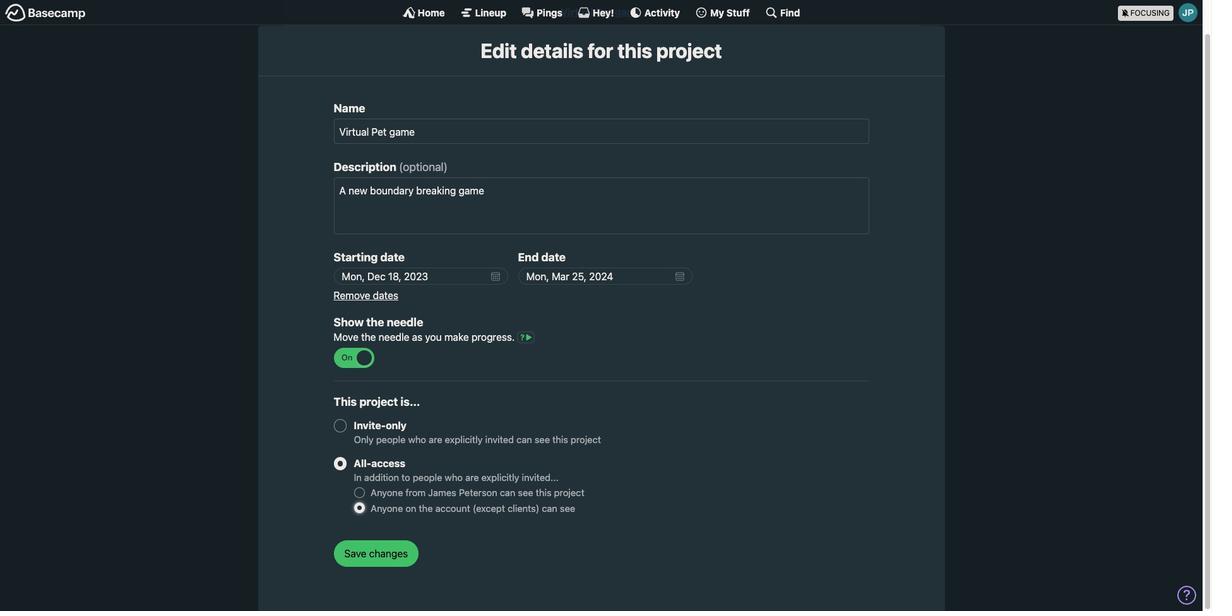 Task type: vqa. For each thing, say whether or not it's contained in the screenshot.
the "Rename this tool…" link
no



Task type: describe. For each thing, give the bounding box(es) containing it.
this project is… option group
[[334, 395, 870, 515]]

anyone from james peterson can see this project
[[371, 487, 585, 499]]

edit details for this project
[[481, 39, 722, 63]]

move the needle as you make progress.
[[334, 331, 518, 343]]

james
[[428, 487, 457, 499]]

1 vertical spatial see
[[518, 487, 534, 499]]

this inside invite-only only people who are explicitly invited can see this project
[[553, 434, 569, 445]]

remove dates
[[334, 290, 399, 301]]

this
[[334, 395, 357, 409]]

details
[[521, 39, 584, 63]]

in
[[354, 472, 362, 483]]

end
[[518, 251, 539, 264]]

edit
[[481, 39, 517, 63]]

lineup link
[[460, 6, 507, 19]]

addition
[[364, 472, 399, 483]]

anyone on the account (except clients) can see
[[371, 503, 576, 514]]

focusing
[[1131, 8, 1171, 17]]

people inside invite-only only people who are explicitly invited can see this project
[[376, 434, 406, 445]]

remove
[[334, 290, 371, 301]]

make
[[445, 331, 469, 343]]

who inside all-access in addition to people who are explicitly invited...
[[445, 472, 463, 483]]

2 vertical spatial can
[[542, 503, 558, 514]]

name
[[334, 102, 366, 115]]

date for starting date
[[381, 251, 405, 264]]

activity
[[645, 7, 680, 18]]

virtual pet game
[[561, 6, 642, 18]]

stuff
[[727, 7, 750, 18]]

anyone for anyone from james peterson can see this project
[[371, 487, 403, 499]]

needle for move
[[379, 331, 410, 343]]

explicitly inside invite-only only people who are explicitly invited can see this project
[[445, 434, 483, 445]]

is…
[[401, 395, 420, 409]]

lineup
[[475, 7, 507, 18]]

all-
[[354, 458, 372, 470]]

invite-
[[354, 420, 386, 432]]

the for move
[[361, 331, 376, 343]]

0 horizontal spatial can
[[500, 487, 516, 499]]

clients)
[[508, 503, 540, 514]]

home link
[[403, 6, 445, 19]]

this project is…
[[334, 395, 420, 409]]

pings button
[[522, 6, 563, 19]]

hey! button
[[578, 6, 615, 19]]

choose date… field for end date
[[518, 268, 693, 285]]

as
[[412, 331, 423, 343]]

are inside invite-only only people who are explicitly invited can see this project
[[429, 434, 443, 445]]

peterson
[[459, 487, 498, 499]]

the for show
[[367, 316, 384, 329]]

account
[[436, 503, 471, 514]]

(except
[[473, 503, 505, 514]]

invite-only only people who are explicitly invited can see this project
[[354, 420, 601, 445]]

you
[[425, 331, 442, 343]]



Task type: locate. For each thing, give the bounding box(es) containing it.
see
[[535, 434, 550, 445], [518, 487, 534, 499], [560, 503, 576, 514]]

for
[[588, 39, 614, 63]]

this up invited... in the left of the page
[[553, 434, 569, 445]]

who down the is…
[[408, 434, 426, 445]]

needle for show
[[387, 316, 424, 329]]

pet
[[596, 6, 613, 18]]

my stuff
[[711, 7, 750, 18]]

date right the end
[[542, 251, 566, 264]]

0 horizontal spatial choose date… field
[[334, 268, 508, 285]]

explicitly inside all-access in addition to people who are explicitly invited...
[[482, 472, 520, 483]]

see up clients)
[[518, 487, 534, 499]]

0 vertical spatial this
[[618, 39, 653, 63]]

pings
[[537, 7, 563, 18]]

needle up as
[[387, 316, 424, 329]]

home
[[418, 7, 445, 18]]

0 vertical spatial can
[[517, 434, 532, 445]]

see right clients)
[[560, 503, 576, 514]]

choose date… field for starting date
[[334, 268, 508, 285]]

2 horizontal spatial can
[[542, 503, 558, 514]]

virtual pet game link
[[561, 6, 642, 18]]

1 vertical spatial needle
[[379, 331, 410, 343]]

0 horizontal spatial are
[[429, 434, 443, 445]]

1 horizontal spatial can
[[517, 434, 532, 445]]

A new boundary breaking game text field
[[334, 178, 870, 234]]

are
[[429, 434, 443, 445], [466, 472, 479, 483]]

the
[[367, 316, 384, 329], [361, 331, 376, 343], [419, 503, 433, 514]]

move
[[334, 331, 359, 343]]

2 horizontal spatial this
[[618, 39, 653, 63]]

0 vertical spatial the
[[367, 316, 384, 329]]

people down the only
[[376, 434, 406, 445]]

are up anyone from james peterson can see this project
[[466, 472, 479, 483]]

james peterson image
[[1179, 3, 1198, 22]]

progress.
[[472, 331, 515, 343]]

dates
[[373, 290, 399, 301]]

project inside invite-only only people who are explicitly invited can see this project
[[571, 434, 601, 445]]

0 horizontal spatial see
[[518, 487, 534, 499]]

1 choose date… field from the left
[[334, 268, 508, 285]]

1 horizontal spatial are
[[466, 472, 479, 483]]

0 vertical spatial are
[[429, 434, 443, 445]]

remove dates link
[[334, 290, 399, 301]]

my stuff button
[[696, 6, 750, 19]]

0 horizontal spatial people
[[376, 434, 406, 445]]

switch accounts image
[[5, 3, 86, 23]]

2 choose date… field from the left
[[518, 268, 693, 285]]

0 vertical spatial who
[[408, 434, 426, 445]]

show the needle
[[334, 316, 424, 329]]

description (optional)
[[334, 160, 448, 174]]

1 anyone from the top
[[371, 487, 403, 499]]

date right starting
[[381, 251, 405, 264]]

the right on
[[419, 503, 433, 514]]

who up james on the left bottom of the page
[[445, 472, 463, 483]]

anyone for anyone on the account (except clients) can see
[[371, 503, 403, 514]]

my
[[711, 7, 725, 18]]

2 anyone from the top
[[371, 503, 403, 514]]

to
[[402, 472, 410, 483]]

all-access in addition to people who are explicitly invited...
[[354, 458, 559, 483]]

explicitly
[[445, 434, 483, 445], [482, 472, 520, 483]]

2 horizontal spatial see
[[560, 503, 576, 514]]

0 horizontal spatial this
[[536, 487, 552, 499]]

who inside invite-only only people who are explicitly invited can see this project
[[408, 434, 426, 445]]

people up from
[[413, 472, 443, 483]]

1 horizontal spatial see
[[535, 434, 550, 445]]

hey!
[[593, 7, 615, 18]]

explicitly up all-access in addition to people who are explicitly invited... on the bottom left
[[445, 434, 483, 445]]

starting date
[[334, 251, 405, 264]]

can right invited
[[517, 434, 532, 445]]

2 date from the left
[[542, 251, 566, 264]]

1 date from the left
[[381, 251, 405, 264]]

game
[[615, 6, 642, 18]]

invited
[[486, 434, 514, 445]]

1 horizontal spatial choose date… field
[[518, 268, 693, 285]]

Choose date… field
[[334, 268, 508, 285], [518, 268, 693, 285]]

1 horizontal spatial people
[[413, 472, 443, 483]]

1 horizontal spatial date
[[542, 251, 566, 264]]

1 vertical spatial this
[[553, 434, 569, 445]]

only
[[354, 434, 374, 445]]

description
[[334, 160, 397, 174]]

1 horizontal spatial this
[[553, 434, 569, 445]]

are inside all-access in addition to people who are explicitly invited...
[[466, 472, 479, 483]]

can
[[517, 434, 532, 445], [500, 487, 516, 499], [542, 503, 558, 514]]

date for end date
[[542, 251, 566, 264]]

the inside this project is… option group
[[419, 503, 433, 514]]

None submit
[[334, 541, 419, 567]]

from
[[406, 487, 426, 499]]

focusing button
[[1119, 0, 1203, 25]]

0 horizontal spatial date
[[381, 251, 405, 264]]

anyone left on
[[371, 503, 403, 514]]

anyone
[[371, 487, 403, 499], [371, 503, 403, 514]]

(optional)
[[399, 160, 448, 174]]

this right for
[[618, 39, 653, 63]]

1 vertical spatial can
[[500, 487, 516, 499]]

see how it works image
[[518, 332, 535, 344]]

see inside invite-only only people who are explicitly invited can see this project
[[535, 434, 550, 445]]

1 vertical spatial are
[[466, 472, 479, 483]]

people inside all-access in addition to people who are explicitly invited...
[[413, 472, 443, 483]]

see up invited... in the left of the page
[[535, 434, 550, 445]]

on
[[406, 503, 417, 514]]

2 vertical spatial this
[[536, 487, 552, 499]]

access
[[372, 458, 406, 470]]

2 vertical spatial the
[[419, 503, 433, 514]]

are up all-access in addition to people who are explicitly invited... on the bottom left
[[429, 434, 443, 445]]

end date
[[518, 251, 566, 264]]

project
[[657, 39, 722, 63], [360, 395, 398, 409], [571, 434, 601, 445], [554, 487, 585, 499]]

show
[[334, 316, 364, 329]]

find button
[[766, 6, 801, 19]]

2 vertical spatial see
[[560, 503, 576, 514]]

main element
[[0, 0, 1203, 25]]

0 vertical spatial anyone
[[371, 487, 403, 499]]

0 vertical spatial see
[[535, 434, 550, 445]]

needle down show the needle on the left
[[379, 331, 410, 343]]

Name text field
[[334, 119, 870, 144]]

1 vertical spatial anyone
[[371, 503, 403, 514]]

invited...
[[522, 472, 559, 483]]

date
[[381, 251, 405, 264], [542, 251, 566, 264]]

can up clients)
[[500, 487, 516, 499]]

1 vertical spatial the
[[361, 331, 376, 343]]

starting
[[334, 251, 378, 264]]

this down invited... in the left of the page
[[536, 487, 552, 499]]

0 horizontal spatial who
[[408, 434, 426, 445]]

find
[[781, 7, 801, 18]]

anyone down addition
[[371, 487, 403, 499]]

virtual
[[561, 6, 594, 18]]

explicitly up 'peterson'
[[482, 472, 520, 483]]

activity link
[[630, 6, 680, 19]]

people
[[376, 434, 406, 445], [413, 472, 443, 483]]

1 vertical spatial people
[[413, 472, 443, 483]]

the right the show on the left
[[367, 316, 384, 329]]

0 vertical spatial needle
[[387, 316, 424, 329]]

the down show the needle on the left
[[361, 331, 376, 343]]

0 vertical spatial people
[[376, 434, 406, 445]]

0 vertical spatial explicitly
[[445, 434, 483, 445]]

1 vertical spatial who
[[445, 472, 463, 483]]

this
[[618, 39, 653, 63], [553, 434, 569, 445], [536, 487, 552, 499]]

1 horizontal spatial who
[[445, 472, 463, 483]]

only
[[386, 420, 407, 432]]

1 vertical spatial explicitly
[[482, 472, 520, 483]]

can right clients)
[[542, 503, 558, 514]]

can inside invite-only only people who are explicitly invited can see this project
[[517, 434, 532, 445]]

who
[[408, 434, 426, 445], [445, 472, 463, 483]]

needle
[[387, 316, 424, 329], [379, 331, 410, 343]]



